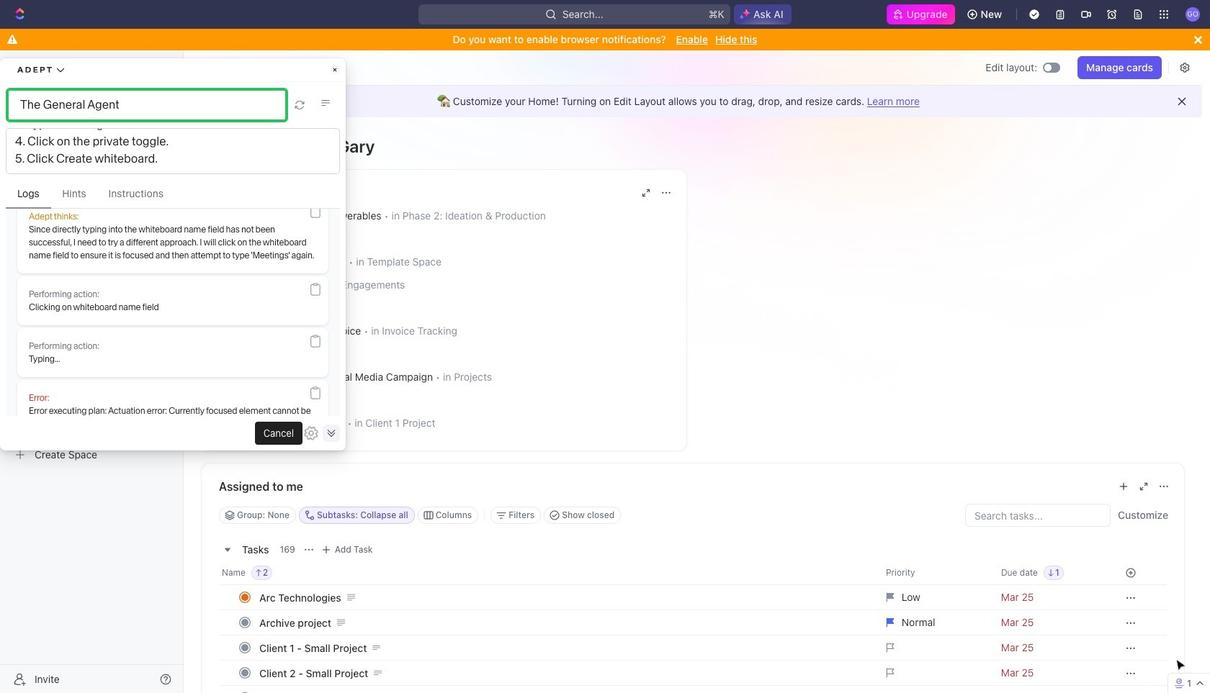 Task type: describe. For each thing, give the bounding box(es) containing it.
Search tasks... text field
[[966, 505, 1111, 527]]



Task type: vqa. For each thing, say whether or not it's contained in the screenshot.
Sidebar navigation
yes



Task type: locate. For each thing, give the bounding box(es) containing it.
sidebar navigation
[[0, 50, 187, 694]]

alert
[[184, 86, 1203, 117]]



